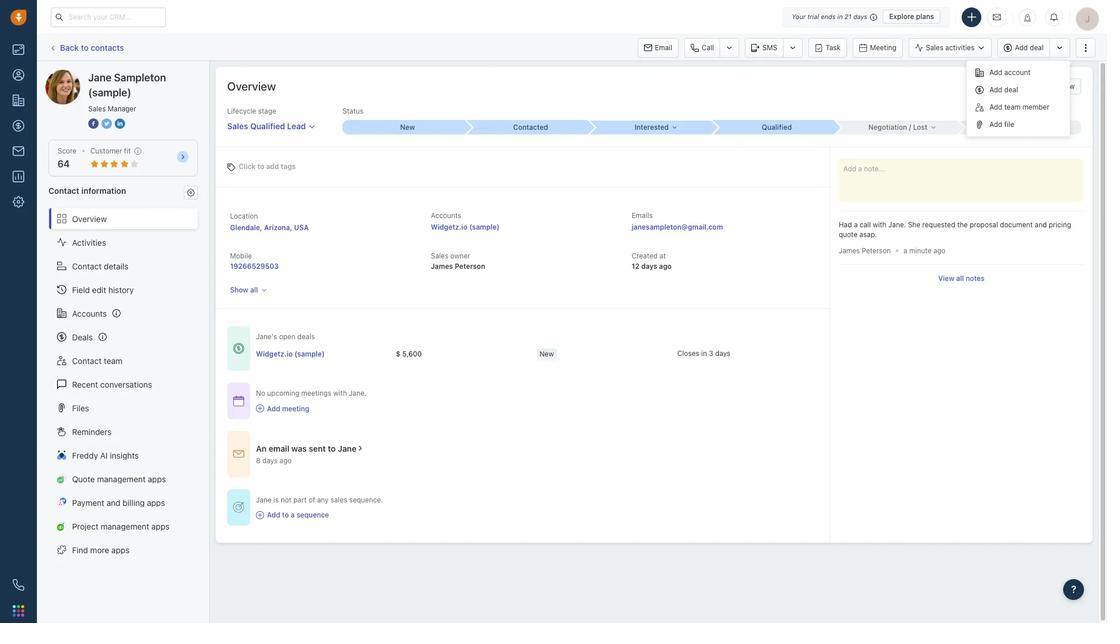 Task type: locate. For each thing, give the bounding box(es) containing it.
1 horizontal spatial jane.
[[889, 220, 907, 229]]

jane
[[69, 69, 86, 79], [88, 72, 112, 84], [338, 443, 357, 453], [256, 495, 272, 504]]

jane. left the she
[[889, 220, 907, 229]]

no upcoming meetings with jane.
[[256, 389, 367, 398]]

0 horizontal spatial all
[[250, 286, 258, 294]]

add up account
[[1016, 43, 1029, 52]]

1 horizontal spatial deal
[[1030, 43, 1044, 52]]

explore
[[890, 12, 915, 21]]

0 vertical spatial accounts
[[431, 211, 462, 220]]

ago down at
[[659, 262, 672, 271]]

back to contacts link
[[48, 39, 125, 57]]

deals
[[298, 332, 315, 341]]

0 horizontal spatial ago
[[280, 456, 292, 465]]

sampleton for jane sampleton (sample) sales manager
[[114, 72, 166, 84]]

deal up account
[[1030, 43, 1044, 52]]

accounts
[[431, 211, 462, 220], [72, 308, 107, 318]]

1 horizontal spatial qualified
[[762, 123, 792, 132]]

ago right minute
[[934, 247, 946, 255]]

2 vertical spatial contact
[[72, 356, 102, 366]]

a inside had a call with jane. she requested the proposal document and pricing quote asap.
[[854, 220, 858, 229]]

a left 'call'
[[854, 220, 858, 229]]

0 horizontal spatial team
[[104, 356, 123, 366]]

sampleton down contacts on the top
[[89, 69, 128, 79]]

1 vertical spatial container_wx8msf4aqz5i3rn1 image
[[233, 502, 245, 513]]

pricing
[[1049, 220, 1072, 229]]

1 horizontal spatial a
[[854, 220, 858, 229]]

contact down activities
[[72, 261, 102, 271]]

1 horizontal spatial widgetz.io
[[431, 223, 468, 231]]

peterson down owner
[[455, 262, 485, 271]]

5,600
[[403, 349, 422, 358]]

container_wx8msf4aqz5i3rn1 image right sent
[[357, 444, 365, 452]]

won
[[997, 123, 1012, 131]]

1 vertical spatial and
[[107, 498, 121, 507]]

not
[[281, 495, 292, 504]]

1 vertical spatial james
[[431, 262, 453, 271]]

was
[[292, 443, 307, 453]]

jane. inside had a call with jane. she requested the proposal document and pricing quote asap.
[[889, 220, 907, 229]]

all for view
[[957, 274, 965, 283]]

2 vertical spatial ago
[[280, 456, 292, 465]]

apps up payment and billing apps
[[148, 474, 166, 484]]

1 horizontal spatial widgetz.io (sample) link
[[431, 223, 500, 231]]

0 vertical spatial ago
[[934, 247, 946, 255]]

contacted
[[513, 123, 548, 132]]

0 vertical spatial add deal
[[1016, 43, 1044, 52]]

sales for sales activities
[[926, 43, 944, 52]]

sales down lifecycle
[[227, 121, 248, 131]]

1 horizontal spatial ago
[[659, 262, 672, 271]]

(sample) down deals
[[295, 349, 325, 358]]

container_wx8msf4aqz5i3rn1 image left 8
[[233, 448, 245, 460]]

19266529503 link
[[230, 262, 279, 271]]

1 horizontal spatial /
[[1014, 123, 1016, 131]]

contact down 64
[[48, 186, 79, 196]]

all right view
[[957, 274, 965, 283]]

james peterson
[[839, 246, 891, 255]]

phone element
[[7, 573, 30, 597]]

accounts up owner
[[431, 211, 462, 220]]

insights
[[110, 450, 139, 460]]

(sample) inside accounts widgetz.io (sample)
[[470, 223, 500, 231]]

overview up activities
[[72, 214, 107, 224]]

to right sent
[[328, 443, 336, 453]]

sales left owner
[[431, 252, 449, 260]]

customize overview
[[1010, 82, 1075, 91]]

0 vertical spatial team
[[1005, 103, 1021, 111]]

widgetz.io (sample) link up owner
[[431, 223, 500, 231]]

jane right sent
[[338, 443, 357, 453]]

peterson inside the sales owner james peterson
[[455, 262, 485, 271]]

linkedin circled image
[[115, 118, 125, 130]]

history
[[108, 285, 134, 295]]

lost
[[914, 123, 928, 131]]

and inside had a call with jane. she requested the proposal document and pricing quote asap.
[[1035, 220, 1047, 229]]

team up file
[[1005, 103, 1021, 111]]

0 vertical spatial all
[[957, 274, 965, 283]]

1 vertical spatial widgetz.io
[[256, 349, 293, 358]]

add down add account on the top right
[[990, 85, 1003, 94]]

0 vertical spatial overview
[[227, 80, 276, 93]]

customer
[[90, 147, 122, 155]]

jane left is on the bottom left of page
[[256, 495, 272, 504]]

stage
[[258, 107, 276, 115]]

container_wx8msf4aqz5i3rn1 image left widgetz.io (sample)
[[233, 343, 245, 354]]

0 vertical spatial and
[[1035, 220, 1047, 229]]

all right show
[[250, 286, 258, 294]]

jane's
[[256, 332, 277, 341]]

add meeting
[[267, 404, 309, 413]]

0 horizontal spatial widgetz.io (sample) link
[[256, 349, 325, 359]]

1 horizontal spatial all
[[957, 274, 965, 283]]

(sample) up manager
[[131, 69, 163, 79]]

container_wx8msf4aqz5i3rn1 image inside the add meeting link
[[256, 405, 264, 413]]

to for back to contacts
[[81, 43, 89, 52]]

glendale,
[[230, 223, 262, 232]]

lifecycle
[[227, 107, 256, 115]]

0 horizontal spatial widgetz.io
[[256, 349, 293, 358]]

management for project
[[101, 521, 149, 531]]

21
[[845, 13, 852, 20]]

2 horizontal spatial a
[[904, 247, 908, 255]]

2 / from the left
[[1014, 123, 1016, 131]]

sales up facebook circled image
[[88, 104, 106, 113]]

1 vertical spatial all
[[250, 286, 258, 294]]

contact
[[48, 186, 79, 196], [72, 261, 102, 271], [72, 356, 102, 366]]

1 vertical spatial ago
[[659, 262, 672, 271]]

details
[[104, 261, 129, 271]]

sequence
[[297, 511, 329, 519]]

1 vertical spatial jane.
[[349, 389, 367, 398]]

0 horizontal spatial and
[[107, 498, 121, 507]]

days right 21
[[854, 13, 868, 20]]

1 container_wx8msf4aqz5i3rn1 image from the top
[[233, 448, 245, 460]]

1 horizontal spatial james
[[839, 246, 860, 255]]

james down owner
[[431, 262, 453, 271]]

days right 8
[[263, 456, 278, 465]]

1 horizontal spatial with
[[873, 220, 887, 229]]

view
[[939, 274, 955, 283]]

conversations
[[100, 379, 152, 389]]

contact up recent
[[72, 356, 102, 366]]

click
[[239, 162, 256, 170]]

0 horizontal spatial accounts
[[72, 308, 107, 318]]

team up recent conversations
[[104, 356, 123, 366]]

project management apps
[[72, 521, 170, 531]]

to down not
[[282, 511, 289, 519]]

1 vertical spatial team
[[104, 356, 123, 366]]

(sample) for jane sampleton (sample) sales manager
[[88, 87, 131, 99]]

to right back
[[81, 43, 89, 52]]

0 vertical spatial jane.
[[889, 220, 907, 229]]

overview up lifecycle stage
[[227, 80, 276, 93]]

1 vertical spatial add deal
[[990, 85, 1019, 94]]

in left 21
[[838, 13, 843, 20]]

team
[[1005, 103, 1021, 111], [104, 356, 123, 366]]

send email image
[[993, 12, 1002, 22]]

0 horizontal spatial with
[[333, 389, 347, 398]]

widgetz.io up owner
[[431, 223, 468, 231]]

sales for sales owner james peterson
[[431, 252, 449, 260]]

/ left lost at the right
[[910, 123, 912, 131]]

a left minute
[[904, 247, 908, 255]]

container_wx8msf4aqz5i3rn1 image
[[233, 343, 245, 354], [233, 395, 245, 407], [256, 405, 264, 413], [357, 444, 365, 452], [256, 511, 264, 519]]

widgetz.io down jane's
[[256, 349, 293, 358]]

accounts up deals
[[72, 308, 107, 318]]

0 vertical spatial a
[[854, 220, 858, 229]]

1 vertical spatial overview
[[72, 214, 107, 224]]

64 button
[[58, 159, 70, 169]]

jane. right meetings
[[349, 389, 367, 398]]

created
[[632, 252, 658, 260]]

a down not
[[291, 511, 295, 519]]

widgetz.io (sample) link down the open
[[256, 349, 325, 359]]

(sample) inside jane sampleton (sample) sales manager
[[88, 87, 131, 99]]

to inside add to a sequence link
[[282, 511, 289, 519]]

add deal button
[[998, 38, 1050, 57]]

file
[[1005, 120, 1015, 129]]

/ inside 'button'
[[1014, 123, 1016, 131]]

0 horizontal spatial qualified
[[250, 121, 285, 131]]

container_wx8msf4aqz5i3rn1 image left add to a sequence
[[256, 511, 264, 519]]

ends
[[821, 13, 836, 20]]

freddy ai insights
[[72, 450, 139, 460]]

1 vertical spatial deal
[[1005, 85, 1019, 94]]

1 / from the left
[[910, 123, 912, 131]]

1 horizontal spatial and
[[1035, 220, 1047, 229]]

days right 3 at the bottom of the page
[[716, 349, 731, 358]]

0 horizontal spatial new
[[400, 123, 415, 132]]

0 horizontal spatial peterson
[[455, 262, 485, 271]]

deal down add account on the top right
[[1005, 85, 1019, 94]]

quote
[[839, 230, 858, 239]]

emails janesampleton@gmail.com
[[632, 211, 723, 231]]

management up payment and billing apps
[[97, 474, 146, 484]]

ago down email
[[280, 456, 292, 465]]

activities
[[946, 43, 975, 52]]

asap.
[[860, 230, 877, 239]]

interested button
[[589, 120, 712, 134]]

add deal up account
[[1016, 43, 1044, 52]]

0 vertical spatial new
[[400, 123, 415, 132]]

0 vertical spatial container_wx8msf4aqz5i3rn1 image
[[233, 448, 245, 460]]

0 horizontal spatial james
[[431, 262, 453, 271]]

upcoming
[[267, 389, 300, 398]]

won / churned link
[[959, 120, 1082, 134]]

recent
[[72, 379, 98, 389]]

add file
[[990, 120, 1015, 129]]

1 vertical spatial peterson
[[455, 262, 485, 271]]

0 vertical spatial peterson
[[862, 246, 891, 255]]

contact for contact information
[[48, 186, 79, 196]]

1 vertical spatial a
[[904, 247, 908, 255]]

jane inside jane sampleton (sample) sales manager
[[88, 72, 112, 84]]

1 horizontal spatial accounts
[[431, 211, 462, 220]]

contact for contact details
[[72, 261, 102, 271]]

apps
[[148, 474, 166, 484], [147, 498, 165, 507], [151, 521, 170, 531], [111, 545, 130, 555]]

more
[[90, 545, 109, 555]]

negotiation / lost button
[[835, 120, 959, 134]]

accounts for accounts widgetz.io (sample)
[[431, 211, 462, 220]]

management down payment and billing apps
[[101, 521, 149, 531]]

apps right billing
[[147, 498, 165, 507]]

0 vertical spatial deal
[[1030, 43, 1044, 52]]

0 horizontal spatial deal
[[1005, 85, 1019, 94]]

sampleton up manager
[[114, 72, 166, 84]]

1 vertical spatial new
[[540, 349, 554, 358]]

1 vertical spatial in
[[702, 349, 707, 358]]

in left 3 at the bottom of the page
[[702, 349, 707, 358]]

sms
[[763, 43, 778, 52]]

any
[[317, 495, 329, 504]]

0 vertical spatial with
[[873, 220, 887, 229]]

1 vertical spatial with
[[333, 389, 347, 398]]

jane for jane is not part of any sales sequence.
[[256, 495, 272, 504]]

sales left activities
[[926, 43, 944, 52]]

contact information
[[48, 186, 126, 196]]

with right meetings
[[333, 389, 347, 398]]

sampleton inside jane sampleton (sample) sales manager
[[114, 72, 166, 84]]

member
[[1023, 103, 1050, 111]]

mobile 19266529503
[[230, 252, 279, 271]]

add deal down add account on the top right
[[990, 85, 1019, 94]]

2 vertical spatial a
[[291, 511, 295, 519]]

with for call
[[873, 220, 887, 229]]

ago
[[934, 247, 946, 255], [659, 262, 672, 271], [280, 456, 292, 465]]

score
[[58, 147, 77, 155]]

and left pricing
[[1035, 220, 1047, 229]]

requested
[[923, 220, 956, 229]]

0 horizontal spatial a
[[291, 511, 295, 519]]

created at 12 days ago
[[632, 252, 672, 271]]

container_wx8msf4aqz5i3rn1 image left is on the bottom left of page
[[233, 502, 245, 513]]

with right 'call'
[[873, 220, 887, 229]]

closes
[[678, 349, 700, 358]]

/ inside "button"
[[910, 123, 912, 131]]

container_wx8msf4aqz5i3rn1 image inside add to a sequence link
[[256, 511, 264, 519]]

/ right won
[[1014, 123, 1016, 131]]

widgetz.io (sample)
[[256, 349, 325, 358]]

and left billing
[[107, 498, 121, 507]]

2 container_wx8msf4aqz5i3rn1 image from the top
[[233, 502, 245, 513]]

jane is not part of any sales sequence.
[[256, 495, 383, 504]]

accounts inside accounts widgetz.io (sample)
[[431, 211, 462, 220]]

add
[[1016, 43, 1029, 52], [990, 68, 1003, 77], [990, 85, 1003, 94], [990, 103, 1003, 111], [990, 120, 1003, 129], [267, 404, 280, 413], [267, 511, 280, 519]]

0 vertical spatial contact
[[48, 186, 79, 196]]

jane down back
[[69, 69, 86, 79]]

email
[[655, 43, 673, 52]]

0 vertical spatial james
[[839, 246, 860, 255]]

janesampleton@gmail.com
[[632, 223, 723, 231]]

row
[[256, 342, 818, 366]]

1 vertical spatial management
[[101, 521, 149, 531]]

peterson down asap.
[[862, 246, 891, 255]]

add left account
[[990, 68, 1003, 77]]

1 horizontal spatial team
[[1005, 103, 1021, 111]]

information
[[81, 186, 126, 196]]

view all notes link
[[939, 274, 985, 284]]

sales activities
[[926, 43, 975, 52]]

overview
[[227, 80, 276, 93], [72, 214, 107, 224]]

james
[[839, 246, 860, 255], [431, 262, 453, 271]]

sales inside the sales owner james peterson
[[431, 252, 449, 260]]

james down quote
[[839, 246, 860, 255]]

and
[[1035, 220, 1047, 229], [107, 498, 121, 507]]

sales owner james peterson
[[431, 252, 485, 271]]

0 vertical spatial widgetz.io (sample) link
[[431, 223, 500, 231]]

in inside row
[[702, 349, 707, 358]]

(sample) up owner
[[470, 223, 500, 231]]

apps down payment and billing apps
[[151, 521, 170, 531]]

jane down contacts on the top
[[88, 72, 112, 84]]

0 horizontal spatial jane.
[[349, 389, 367, 398]]

james inside the sales owner james peterson
[[431, 262, 453, 271]]

1 vertical spatial contact
[[72, 261, 102, 271]]

quote management apps
[[72, 474, 166, 484]]

container_wx8msf4aqz5i3rn1 image
[[233, 448, 245, 460], [233, 502, 245, 513]]

1 horizontal spatial in
[[838, 13, 843, 20]]

apps right the more
[[111, 545, 130, 555]]

days down created
[[642, 262, 658, 271]]

0 horizontal spatial in
[[702, 349, 707, 358]]

with inside had a call with jane. she requested the proposal document and pricing quote asap.
[[873, 220, 887, 229]]

0 horizontal spatial /
[[910, 123, 912, 131]]

payment and billing apps
[[72, 498, 165, 507]]

to left add
[[258, 162, 265, 170]]

0 vertical spatial in
[[838, 13, 843, 20]]

1 horizontal spatial new
[[540, 349, 554, 358]]

ai
[[100, 450, 108, 460]]

container_wx8msf4aqz5i3rn1 image down no
[[256, 405, 264, 413]]

0 vertical spatial management
[[97, 474, 146, 484]]

1 vertical spatial widgetz.io (sample) link
[[256, 349, 325, 359]]

apps for project management apps
[[151, 521, 170, 531]]

churned
[[1018, 123, 1046, 131]]

0 vertical spatial widgetz.io
[[431, 223, 468, 231]]

at
[[660, 252, 666, 260]]

part
[[294, 495, 307, 504]]

interested
[[635, 123, 669, 131]]

a minute ago
[[904, 247, 946, 255]]

contact details
[[72, 261, 129, 271]]

meetings
[[302, 389, 332, 398]]

jane. for call
[[889, 220, 907, 229]]

to inside back to contacts link
[[81, 43, 89, 52]]

1 vertical spatial accounts
[[72, 308, 107, 318]]

1 horizontal spatial peterson
[[862, 246, 891, 255]]

(sample) down jane sampleton (sample)
[[88, 87, 131, 99]]

2 horizontal spatial ago
[[934, 247, 946, 255]]

jane for jane sampleton (sample)
[[69, 69, 86, 79]]

document
[[1001, 220, 1033, 229]]



Task type: vqa. For each thing, say whether or not it's contained in the screenshot.
work
no



Task type: describe. For each thing, give the bounding box(es) containing it.
$
[[396, 349, 401, 358]]

score 64
[[58, 147, 77, 169]]

12
[[632, 262, 640, 271]]

freshworks switcher image
[[13, 605, 24, 617]]

mng settings image
[[187, 189, 195, 197]]

sales qualified lead
[[227, 121, 306, 131]]

sales qualified lead link
[[227, 116, 316, 132]]

row containing closes in 3 days
[[256, 342, 818, 366]]

closes in 3 days
[[678, 349, 731, 358]]

she
[[908, 220, 921, 229]]

twitter circled image
[[102, 118, 112, 130]]

files
[[72, 403, 89, 413]]

customize overview button
[[993, 78, 1082, 95]]

days inside row
[[716, 349, 731, 358]]

overview
[[1046, 82, 1075, 91]]

(sample) for jane sampleton (sample)
[[131, 69, 163, 79]]

add meeting link
[[256, 404, 367, 413]]

team for contact
[[104, 356, 123, 366]]

usa
[[294, 223, 309, 232]]

with for meetings
[[333, 389, 347, 398]]

deals
[[72, 332, 93, 342]]

show all
[[230, 286, 258, 294]]

19266529503
[[230, 262, 279, 271]]

call
[[860, 220, 871, 229]]

ago for a minute ago
[[934, 247, 946, 255]]

interested link
[[589, 120, 712, 134]]

jane sampleton (sample) sales manager
[[88, 72, 166, 113]]

negotiation / lost link
[[835, 120, 959, 134]]

customer fit
[[90, 147, 131, 155]]

negotiation
[[869, 123, 908, 131]]

mobile
[[230, 252, 252, 260]]

emails
[[632, 211, 653, 220]]

(sample) inside row
[[295, 349, 325, 358]]

jane's open deals
[[256, 332, 315, 341]]

your
[[792, 13, 806, 20]]

/ for lost
[[910, 123, 912, 131]]

new inside row
[[540, 349, 554, 358]]

email
[[269, 443, 290, 453]]

/ for churned
[[1014, 123, 1016, 131]]

add left file
[[990, 120, 1003, 129]]

add down is on the bottom left of page
[[267, 511, 280, 519]]

call link
[[685, 38, 720, 57]]

account
[[1005, 68, 1031, 77]]

1 horizontal spatial overview
[[227, 80, 276, 93]]

of
[[309, 495, 315, 504]]

jane sampleton (sample)
[[69, 69, 163, 79]]

widgetz.io inside accounts widgetz.io (sample)
[[431, 223, 468, 231]]

won / churned button
[[959, 120, 1082, 134]]

(sample) for accounts widgetz.io (sample)
[[470, 223, 500, 231]]

qualified link
[[712, 120, 835, 135]]

add deal inside add deal button
[[1016, 43, 1044, 52]]

open
[[279, 332, 296, 341]]

email button
[[638, 38, 679, 57]]

64
[[58, 159, 70, 169]]

manager
[[108, 104, 136, 113]]

sampleton for jane sampleton (sample)
[[89, 69, 128, 79]]

find more apps
[[72, 545, 130, 555]]

payment
[[72, 498, 104, 507]]

add to a sequence
[[267, 511, 329, 519]]

no
[[256, 389, 265, 398]]

ago inside created at 12 days ago
[[659, 262, 672, 271]]

negotiation / lost
[[869, 123, 928, 131]]

apps for quote management apps
[[148, 474, 166, 484]]

0 horizontal spatial overview
[[72, 214, 107, 224]]

jane. for meetings
[[349, 389, 367, 398]]

to for click to add tags
[[258, 162, 265, 170]]

click to add tags
[[239, 162, 296, 170]]

lifecycle stage
[[227, 107, 276, 115]]

sales for sales qualified lead
[[227, 121, 248, 131]]

field
[[72, 285, 90, 295]]

facebook circled image
[[88, 118, 99, 130]]

show
[[230, 286, 248, 294]]

deal inside button
[[1030, 43, 1044, 52]]

to for add to a sequence
[[282, 511, 289, 519]]

call button
[[685, 38, 720, 57]]

meeting
[[871, 43, 897, 52]]

phone image
[[13, 579, 24, 591]]

team for add
[[1005, 103, 1021, 111]]

add up add file at top right
[[990, 103, 1003, 111]]

widgetz.io (sample) link inside row
[[256, 349, 325, 359]]

apps for find more apps
[[111, 545, 130, 555]]

8
[[256, 456, 261, 465]]

management for quote
[[97, 474, 146, 484]]

location glendale, arizona, usa
[[230, 212, 309, 232]]

contact team
[[72, 356, 123, 366]]

an email was sent to jane
[[256, 443, 357, 453]]

had a call with jane. she requested the proposal document and pricing quote asap.
[[839, 220, 1072, 239]]

quote
[[72, 474, 95, 484]]

contact for contact team
[[72, 356, 102, 366]]

tags
[[281, 162, 296, 170]]

sequence.
[[349, 495, 383, 504]]

widgetz.io inside row
[[256, 349, 293, 358]]

minute
[[910, 247, 932, 255]]

notes
[[966, 274, 985, 283]]

new link
[[343, 120, 466, 135]]

add inside button
[[1016, 43, 1029, 52]]

accounts for accounts
[[72, 308, 107, 318]]

jane for jane sampleton (sample) sales manager
[[88, 72, 112, 84]]

freddy
[[72, 450, 98, 460]]

activities
[[72, 237, 106, 247]]

sales inside jane sampleton (sample) sales manager
[[88, 104, 106, 113]]

add team member
[[990, 103, 1050, 111]]

call
[[702, 43, 714, 52]]

explore plans link
[[883, 10, 941, 24]]

recent conversations
[[72, 379, 152, 389]]

an
[[256, 443, 267, 453]]

contacted link
[[466, 120, 589, 135]]

project
[[72, 521, 99, 531]]

days inside created at 12 days ago
[[642, 262, 658, 271]]

add
[[266, 162, 279, 170]]

lead
[[287, 121, 306, 131]]

location
[[230, 212, 258, 220]]

add to a sequence link
[[256, 510, 383, 520]]

is
[[274, 495, 279, 504]]

add down upcoming in the left bottom of the page
[[267, 404, 280, 413]]

ago for 8 days ago
[[280, 456, 292, 465]]

container_wx8msf4aqz5i3rn1 image left no
[[233, 395, 245, 407]]

Search your CRM... text field
[[51, 7, 166, 27]]

proposal
[[970, 220, 999, 229]]

all for show
[[250, 286, 258, 294]]



